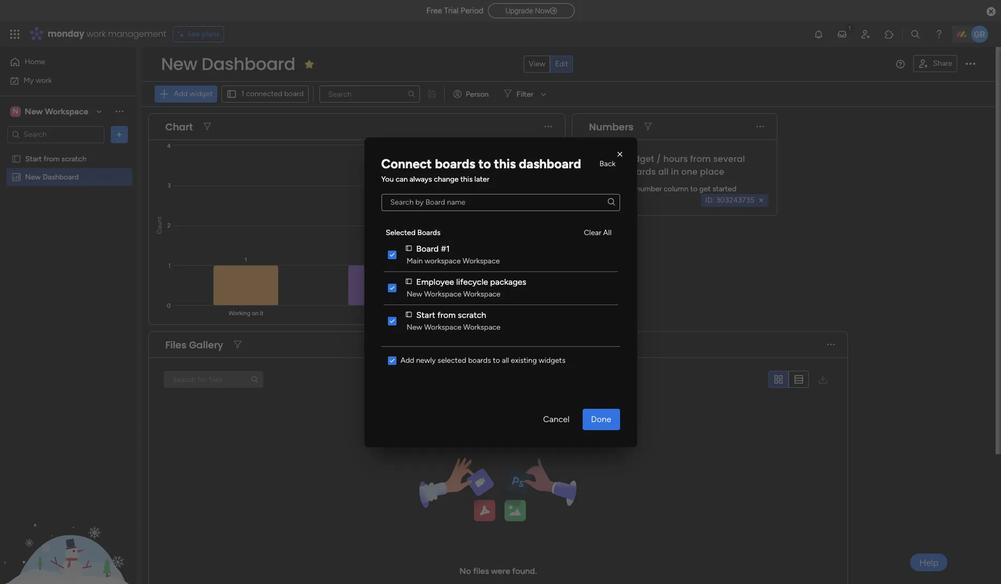 Task type: locate. For each thing, give the bounding box(es) containing it.
found.
[[512, 566, 537, 577]]

none search field inside new dashboard banner
[[319, 86, 420, 103]]

this
[[494, 156, 516, 172], [461, 175, 473, 184]]

new dashboard up 1
[[161, 52, 295, 76]]

were
[[491, 566, 510, 577]]

list box containing start from scratch
[[0, 148, 136, 331]]

upgrade now link
[[488, 3, 575, 18]]

add left widget
[[174, 89, 188, 98]]

workspace image
[[10, 106, 21, 117]]

work right my
[[36, 76, 52, 85]]

dashboard
[[202, 52, 295, 76], [43, 173, 79, 182]]

can
[[396, 175, 408, 184]]

1 horizontal spatial dashboard
[[202, 52, 295, 76]]

clear
[[584, 228, 601, 237]]

id: down get
[[705, 196, 715, 205]]

widget
[[190, 89, 213, 98]]

see for see plans
[[187, 29, 200, 39]]

select product image
[[10, 29, 20, 40]]

0 horizontal spatial start from scratch
[[25, 154, 86, 163]]

0 vertical spatial new dashboard
[[161, 52, 295, 76]]

new dashboard inside banner
[[161, 52, 295, 76]]

1 horizontal spatial search image
[[407, 90, 416, 98]]

workspace selection element
[[10, 105, 90, 118]]

connect
[[381, 156, 432, 172]]

to left get
[[690, 185, 698, 194]]

monday work management
[[48, 28, 166, 40]]

0 vertical spatial to
[[479, 156, 491, 172]]

dashboard up 1
[[202, 52, 295, 76]]

see plans
[[187, 29, 220, 39]]

packages
[[490, 277, 526, 287]]

home
[[25, 57, 45, 66]]

1 vertical spatial work
[[36, 76, 52, 85]]

numbers
[[589, 120, 634, 134]]

search everything image
[[910, 29, 921, 40]]

no files were found.
[[459, 566, 537, 577]]

you
[[381, 175, 394, 184]]

see inside button
[[187, 29, 200, 39]]

0 vertical spatial this
[[494, 156, 516, 172]]

files
[[165, 339, 187, 352]]

from
[[690, 153, 711, 165], [44, 154, 60, 163], [437, 310, 455, 320]]

add left newly
[[401, 356, 414, 365]]

work inside my work button
[[36, 76, 52, 85]]

lottie animation image
[[0, 477, 136, 585]]

upgrade
[[506, 6, 533, 15]]

1 vertical spatial dashboard
[[43, 173, 79, 182]]

0 horizontal spatial list box
[[0, 148, 136, 331]]

done button
[[583, 409, 620, 431]]

0 horizontal spatial more dots image
[[545, 123, 552, 131]]

boards
[[435, 156, 476, 172], [625, 166, 656, 178], [468, 356, 491, 365]]

from up one
[[690, 153, 711, 165]]

free trial period
[[427, 6, 484, 16]]

cancel button
[[535, 409, 578, 431]]

scratch down search in workspace field
[[61, 154, 86, 163]]

work right monday
[[86, 28, 106, 40]]

2 horizontal spatial from
[[690, 153, 711, 165]]

0 vertical spatial scratch
[[61, 154, 86, 163]]

work for monday
[[86, 28, 106, 40]]

start from scratch down employee
[[416, 310, 486, 320]]

new workspace workspace for lifecycle
[[406, 290, 500, 299]]

start down employee
[[416, 310, 435, 320]]

remove from favorites image
[[304, 59, 315, 69]]

more dots image for files gallery
[[827, 341, 835, 349]]

to up later
[[479, 156, 491, 172]]

0 vertical spatial id:
[[705, 196, 715, 205]]

lifecycle
[[456, 277, 488, 287]]

1 vertical spatial see
[[604, 153, 620, 165]]

selected boards heading
[[386, 227, 440, 238]]

new dashboard right public dashboard image
[[25, 173, 79, 182]]

1 horizontal spatial id:
[[705, 196, 715, 205]]

v2 funnel image right "chart"
[[204, 123, 211, 131]]

from down employee
[[437, 310, 455, 320]]

boards down the budget
[[625, 166, 656, 178]]

started
[[713, 185, 737, 194]]

see left plans
[[187, 29, 200, 39]]

board
[[284, 89, 304, 98]]

plans
[[202, 29, 220, 39]]

boards inside see budget / hours from several boards all in one place
[[625, 166, 656, 178]]

option
[[0, 149, 136, 151]]

0 horizontal spatial add
[[174, 89, 188, 98]]

later
[[475, 175, 490, 184]]

2 new workspace workspace from the top
[[406, 323, 500, 332]]

person
[[466, 90, 489, 99]]

no
[[459, 566, 471, 577]]

workspace up selected
[[424, 323, 461, 332]]

all left in
[[658, 166, 669, 178]]

select
[[613, 185, 634, 194]]

0 vertical spatial work
[[86, 28, 106, 40]]

1 horizontal spatial list box
[[381, 215, 620, 339]]

1 vertical spatial this
[[461, 175, 473, 184]]

more dots image
[[545, 123, 552, 131], [757, 123, 764, 131], [827, 341, 835, 349]]

all
[[658, 166, 669, 178], [502, 356, 509, 365]]

work
[[86, 28, 106, 40], [36, 76, 52, 85]]

new workspace workspace for from
[[406, 323, 500, 332]]

share
[[933, 59, 953, 68]]

0 horizontal spatial start
[[25, 154, 42, 163]]

see
[[187, 29, 200, 39], [604, 153, 620, 165]]

1 vertical spatial scratch
[[458, 310, 486, 320]]

1 vertical spatial search image
[[608, 199, 615, 206]]

new dashboard
[[161, 52, 295, 76], [25, 173, 79, 182]]

to
[[479, 156, 491, 172], [690, 185, 698, 194], [493, 356, 500, 365]]

1 horizontal spatial see
[[604, 153, 620, 165]]

to inside heading
[[479, 156, 491, 172]]

0 horizontal spatial scratch
[[61, 154, 86, 163]]

dashboard down search in workspace field
[[43, 173, 79, 182]]

2 horizontal spatial to
[[690, 185, 698, 194]]

0 vertical spatial add
[[174, 89, 188, 98]]

new up add widget popup button
[[161, 52, 197, 76]]

boards up 'change'
[[435, 156, 476, 172]]

new inside "workspace selection" element
[[25, 106, 43, 116]]

workspace up lifecycle
[[462, 257, 500, 266]]

1 horizontal spatial all
[[658, 166, 669, 178]]

workspace
[[45, 106, 88, 116], [462, 257, 500, 266], [424, 290, 461, 299], [463, 290, 500, 299], [424, 323, 461, 332], [463, 323, 500, 332]]

1 horizontal spatial scratch
[[458, 310, 486, 320]]

start right "public board" image
[[25, 154, 42, 163]]

back
[[600, 159, 616, 168]]

1 vertical spatial add
[[401, 356, 414, 365]]

new right public dashboard image
[[25, 173, 41, 182]]

2 vertical spatial search image
[[250, 376, 259, 384]]

1 vertical spatial to
[[690, 185, 698, 194]]

gallery layout group
[[769, 371, 809, 389]]

main workspace workspace
[[406, 257, 500, 266]]

id: left 303243479
[[493, 305, 502, 314]]

0 vertical spatial dashboard
[[202, 52, 295, 76]]

0 horizontal spatial v2 funnel image
[[204, 123, 211, 131]]

this left later
[[461, 175, 473, 184]]

work for my
[[36, 76, 52, 85]]

scratch
[[61, 154, 86, 163], [458, 310, 486, 320]]

add for add widget
[[174, 89, 188, 98]]

to left 'existing'
[[493, 356, 500, 365]]

boards
[[417, 228, 440, 237]]

0 vertical spatial search image
[[407, 90, 416, 98]]

1 horizontal spatial v2 funnel image
[[234, 341, 241, 349]]

start from scratch
[[25, 154, 86, 163], [416, 310, 486, 320]]

id:
[[705, 196, 715, 205], [493, 305, 502, 314]]

0 vertical spatial new workspace workspace
[[406, 290, 500, 299]]

0 vertical spatial all
[[658, 166, 669, 178]]

#1
[[441, 244, 450, 254]]

notifications image
[[813, 29, 824, 40]]

id: inside id: 303243735 element
[[705, 196, 715, 205]]

dashboard inside banner
[[202, 52, 295, 76]]

change
[[434, 175, 459, 184]]

None search field
[[319, 86, 420, 103], [164, 372, 263, 389], [164, 372, 263, 389]]

1 horizontal spatial new dashboard
[[161, 52, 295, 76]]

board
[[416, 244, 439, 254]]

0 horizontal spatial search image
[[250, 376, 259, 384]]

start from scratch down search in workspace field
[[25, 154, 86, 163]]

period
[[461, 6, 484, 16]]

0 horizontal spatial to
[[479, 156, 491, 172]]

303243479
[[504, 305, 543, 314]]

0 vertical spatial see
[[187, 29, 200, 39]]

new
[[161, 52, 197, 76], [25, 106, 43, 116], [25, 173, 41, 182], [406, 290, 422, 299], [406, 323, 422, 332]]

1 vertical spatial start from scratch
[[416, 310, 486, 320]]

1 new workspace workspace from the top
[[406, 290, 500, 299]]

0 horizontal spatial dashboard
[[43, 173, 79, 182]]

0 horizontal spatial new dashboard
[[25, 173, 79, 182]]

1 horizontal spatial this
[[494, 156, 516, 172]]

hours
[[663, 153, 688, 165]]

my work
[[24, 76, 52, 85]]

dashboard inside list box
[[43, 173, 79, 182]]

see inside see budget / hours from several boards all in one place
[[604, 153, 620, 165]]

search image for filter dashboard by text search box
[[407, 90, 416, 98]]

2 horizontal spatial more dots image
[[827, 341, 835, 349]]

list box
[[0, 148, 136, 331], [381, 215, 620, 339]]

v2 funnel image
[[204, 123, 211, 131], [645, 123, 652, 131], [234, 341, 241, 349]]

upgrade now
[[506, 6, 550, 15]]

from down search in workspace field
[[44, 154, 60, 163]]

0 horizontal spatial all
[[502, 356, 509, 365]]

see left the budget
[[604, 153, 620, 165]]

id: 303243735 element
[[701, 194, 769, 207]]

apps image
[[884, 29, 895, 40]]

v2 funnel image up the budget
[[645, 123, 652, 131]]

new right n
[[25, 106, 43, 116]]

add inside popup button
[[174, 89, 188, 98]]

0 horizontal spatial work
[[36, 76, 52, 85]]

v2 funnel image right gallery
[[234, 341, 241, 349]]

1 vertical spatial id:
[[493, 305, 502, 314]]

you can always change this later
[[381, 175, 490, 184]]

search image inside filter dashboard by text search field
[[407, 90, 416, 98]]

done
[[591, 415, 611, 425]]

public dashboard image
[[11, 172, 21, 182]]

new workspace workspace up selected
[[406, 323, 500, 332]]

1 vertical spatial new workspace workspace
[[406, 323, 500, 332]]

0 horizontal spatial see
[[187, 29, 200, 39]]

greg robinson image
[[971, 26, 988, 43]]

this up search by board name search field
[[494, 156, 516, 172]]

0 horizontal spatial id:
[[493, 305, 502, 314]]

0 vertical spatial start
[[25, 154, 42, 163]]

search image
[[407, 90, 416, 98], [608, 199, 615, 206], [250, 376, 259, 384]]

help image
[[934, 29, 945, 40]]

one
[[681, 166, 698, 178]]

none search field filter dashboard by text
[[319, 86, 420, 103]]

1 horizontal spatial work
[[86, 28, 106, 40]]

None search field
[[381, 194, 620, 211]]

1 horizontal spatial start
[[416, 310, 435, 320]]

new workspace workspace
[[406, 290, 500, 299], [406, 323, 500, 332]]

dapulse close image
[[987, 6, 996, 17]]

1 horizontal spatial add
[[401, 356, 414, 365]]

cancel
[[543, 415, 570, 425]]

start
[[25, 154, 42, 163], [416, 310, 435, 320]]

scratch down lifecycle
[[458, 310, 486, 320]]

all left 'existing'
[[502, 356, 509, 365]]

id: 303243735
[[705, 196, 755, 205]]

new workspace workspace down employee lifecycle packages
[[406, 290, 500, 299]]

my work button
[[6, 72, 115, 89]]

2 horizontal spatial search image
[[608, 199, 615, 206]]

new down employee
[[406, 290, 422, 299]]

add widget button
[[155, 86, 217, 103]]

see budget / hours from several boards all in one place
[[604, 153, 745, 178]]

all
[[603, 228, 611, 237]]

2 vertical spatial to
[[493, 356, 500, 365]]



Task type: vqa. For each thing, say whether or not it's contained in the screenshot.
the boards within Connect Boards To This Dashboard 'heading'
yes



Task type: describe. For each thing, give the bounding box(es) containing it.
connected
[[246, 89, 282, 98]]

employee
[[416, 277, 454, 287]]

new up newly
[[406, 323, 422, 332]]

v2 funnel image for files gallery
[[234, 341, 241, 349]]

arrow down image
[[537, 88, 550, 101]]

this inside heading
[[494, 156, 516, 172]]

management
[[108, 28, 166, 40]]

view button
[[524, 56, 550, 73]]

invite members image
[[861, 29, 871, 40]]

files gallery
[[165, 339, 223, 352]]

always
[[410, 175, 432, 184]]

clear all
[[584, 228, 611, 237]]

workspace
[[424, 257, 461, 266]]

1 vertical spatial start
[[416, 310, 435, 320]]

new workspace
[[25, 106, 88, 116]]

more dots image for chart
[[545, 123, 552, 131]]

inbox image
[[837, 29, 848, 40]]

list box containing board #1
[[381, 215, 620, 339]]

connect boards to this dashboard
[[381, 156, 581, 172]]

my
[[24, 76, 34, 85]]

see plans button
[[173, 26, 224, 42]]

add widget
[[174, 89, 213, 98]]

several
[[713, 153, 745, 165]]

v2 funnel image for chart
[[204, 123, 211, 131]]

selected
[[438, 356, 466, 365]]

place
[[700, 166, 725, 178]]

New Dashboard field
[[158, 52, 298, 76]]

filter button
[[499, 86, 550, 103]]

1 connected board button
[[221, 86, 309, 103]]

workspace down lifecycle
[[463, 290, 500, 299]]

workspace down employee
[[424, 290, 461, 299]]

board #1
[[416, 244, 450, 254]]

new dashboard banner
[[142, 47, 996, 107]]

dashboard
[[519, 156, 581, 172]]

filter
[[517, 90, 534, 99]]

1 image
[[845, 22, 855, 34]]

get
[[700, 185, 711, 194]]

2 horizontal spatial v2 funnel image
[[645, 123, 652, 131]]

home button
[[6, 54, 115, 71]]

303243735
[[716, 196, 755, 205]]

trial
[[444, 6, 459, 16]]

0 horizontal spatial from
[[44, 154, 60, 163]]

1 horizontal spatial to
[[493, 356, 500, 365]]

files
[[473, 566, 489, 577]]

view
[[529, 59, 546, 69]]

see for see budget / hours from several boards all in one place
[[604, 153, 620, 165]]

share button
[[914, 55, 957, 72]]

id: 303243479
[[493, 305, 543, 314]]

1
[[241, 89, 244, 98]]

help button
[[910, 554, 948, 572]]

free
[[427, 6, 442, 16]]

Search by Board name search field
[[381, 194, 620, 211]]

workspace up add newly selected boards to all existing widgets
[[463, 323, 500, 332]]

public board image
[[11, 154, 21, 164]]

n
[[13, 107, 18, 116]]

id: for id: 303243479
[[493, 305, 502, 314]]

/
[[657, 153, 661, 165]]

workspace up search in workspace field
[[45, 106, 88, 116]]

person button
[[449, 86, 495, 103]]

employee lifecycle packages
[[416, 277, 526, 287]]

connect boards to this dashboard heading
[[381, 154, 583, 174]]

now
[[535, 6, 550, 15]]

number
[[636, 185, 662, 194]]

widgets
[[539, 356, 566, 365]]

1 vertical spatial new dashboard
[[25, 173, 79, 182]]

selected
[[386, 228, 415, 237]]

id: for id: 303243735
[[705, 196, 715, 205]]

0 vertical spatial start from scratch
[[25, 154, 86, 163]]

gallery
[[189, 339, 223, 352]]

1 horizontal spatial start from scratch
[[416, 310, 486, 320]]

existing
[[511, 356, 537, 365]]

main
[[406, 257, 423, 266]]

close image
[[615, 149, 625, 160]]

all inside see budget / hours from several boards all in one place
[[658, 166, 669, 178]]

new inside banner
[[161, 52, 197, 76]]

monday
[[48, 28, 84, 40]]

boards right selected
[[468, 356, 491, 365]]

chart
[[165, 120, 193, 134]]

from inside see budget / hours from several boards all in one place
[[690, 153, 711, 165]]

add for add newly selected boards to all existing widgets
[[401, 356, 414, 365]]

clear all button
[[579, 224, 616, 241]]

1 horizontal spatial from
[[437, 310, 455, 320]]

add newly selected boards to all existing widgets
[[401, 356, 566, 365]]

in
[[671, 166, 679, 178]]

back button
[[595, 155, 620, 173]]

budget
[[623, 153, 654, 165]]

select number column to get started
[[613, 185, 737, 194]]

Search in workspace field
[[22, 128, 89, 141]]

Filter dashboard by text search field
[[319, 86, 420, 103]]

boards inside heading
[[435, 156, 476, 172]]

remove image
[[757, 196, 766, 205]]

search image for search by board name search field
[[608, 199, 615, 206]]

selected boards
[[386, 228, 440, 237]]

lottie animation element
[[0, 477, 136, 585]]

newly
[[416, 356, 436, 365]]

0 horizontal spatial this
[[461, 175, 473, 184]]

1 connected board
[[241, 89, 304, 98]]

help
[[920, 558, 939, 569]]

1 horizontal spatial more dots image
[[757, 123, 764, 131]]

dapulse rightstroke image
[[550, 7, 557, 15]]

1 vertical spatial all
[[502, 356, 509, 365]]



